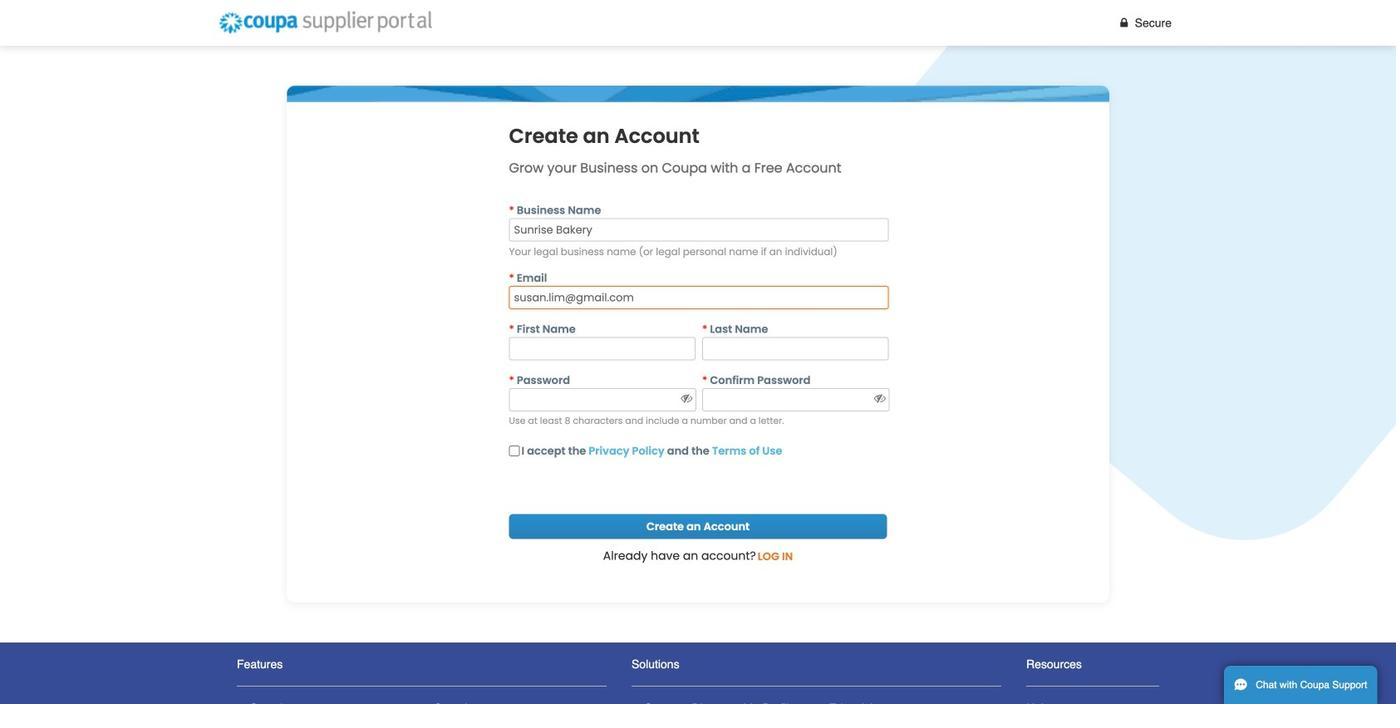 Task type: vqa. For each thing, say whether or not it's contained in the screenshot.
left fw image
yes



Task type: describe. For each thing, give the bounding box(es) containing it.
0 horizontal spatial fw image
[[680, 393, 694, 404]]

2 horizontal spatial fw image
[[1117, 17, 1132, 29]]



Task type: locate. For each thing, give the bounding box(es) containing it.
None checkbox
[[509, 446, 520, 457]]

coupa supplier portal image
[[211, 4, 440, 41]]

1 horizontal spatial fw image
[[873, 393, 887, 404]]

None text field
[[509, 218, 889, 242], [509, 337, 696, 360], [703, 337, 889, 360], [509, 218, 889, 242], [509, 337, 696, 360], [703, 337, 889, 360]]

fw image
[[1117, 17, 1132, 29], [680, 393, 694, 404], [873, 393, 887, 404]]

None password field
[[509, 388, 696, 412], [703, 388, 890, 412], [509, 388, 696, 412], [703, 388, 890, 412]]

None text field
[[509, 286, 889, 309]]



